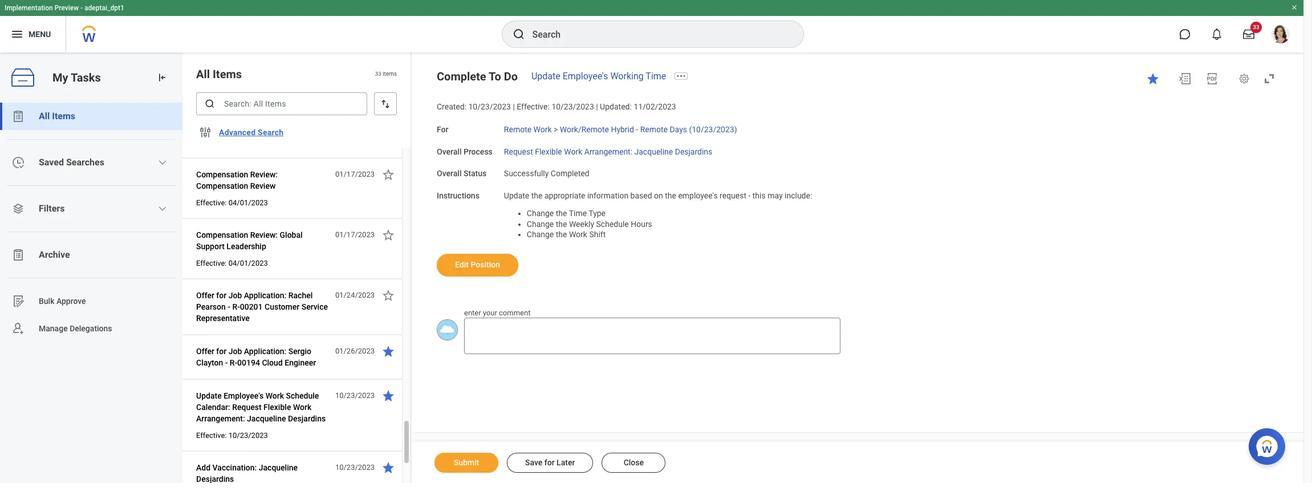 Task type: vqa. For each thing, say whether or not it's contained in the screenshot.


Task type: locate. For each thing, give the bounding box(es) containing it.
0 horizontal spatial remote
[[504, 125, 532, 134]]

effective: down support
[[196, 259, 227, 267]]

review: for compensation
[[250, 170, 278, 179]]

04/01/2023 for review
[[229, 198, 268, 207]]

bulk approve link
[[0, 287, 182, 315]]

Search: All Items text field
[[196, 92, 367, 115]]

1 vertical spatial change
[[527, 219, 554, 228]]

created: 10/23/2023 | effective: 10/23/2023 | updated: 11/02/2023
[[437, 102, 676, 111]]

1 horizontal spatial schedule
[[596, 219, 629, 228]]

update inside update employee's work schedule calendar: request flexible work arrangement: jacqueline desjardins
[[196, 391, 222, 400]]

gear image
[[1239, 73, 1250, 84]]

overall down for
[[437, 147, 462, 156]]

effective: 04/01/2023
[[196, 198, 268, 207], [196, 259, 268, 267]]

save for later
[[525, 458, 575, 467]]

flexible up overall status element
[[535, 147, 562, 156]]

2 application: from the top
[[244, 347, 286, 356]]

0 horizontal spatial arrangement:
[[196, 414, 245, 423]]

all items right clipboard image
[[39, 111, 75, 121]]

all right clipboard image
[[39, 111, 50, 121]]

0 horizontal spatial time
[[569, 209, 587, 218]]

clipboard image
[[11, 109, 25, 123]]

review: inside "compensation review: compensation review"
[[250, 170, 278, 179]]

implementation
[[5, 4, 53, 12]]

effective: down "compensation review: compensation review"
[[196, 198, 227, 207]]

employee's left working
[[563, 71, 608, 82]]

1 | from the left
[[513, 102, 515, 111]]

0 vertical spatial ‎-
[[228, 302, 230, 311]]

1 vertical spatial schedule
[[286, 391, 319, 400]]

01/17/2023 for compensation review: compensation review
[[335, 170, 375, 178]]

| left updated:
[[596, 102, 598, 111]]

job inside offer for job application: rachel pearson ‎- r-00201 customer service representative
[[229, 291, 242, 300]]

clock check image
[[11, 156, 25, 169]]

2 01/17/2023 from the top
[[335, 230, 375, 239]]

include:
[[785, 191, 812, 200]]

1 job from the top
[[229, 291, 242, 300]]

1 review: from the top
[[250, 170, 278, 179]]

close environment banner image
[[1291, 4, 1298, 11]]

for up clayton
[[216, 347, 227, 356]]

adeptai_dpt1
[[84, 4, 124, 12]]

application: for cloud
[[244, 347, 286, 356]]

0 vertical spatial application:
[[244, 291, 286, 300]]

1 compensation from the top
[[196, 170, 248, 179]]

job up 00201
[[229, 291, 242, 300]]

offer for job application: rachel pearson ‎- r-00201 customer service representative
[[196, 291, 328, 323]]

‎- inside offer for job application: rachel pearson ‎- r-00201 customer service representative
[[228, 302, 230, 311]]

pearson
[[196, 302, 226, 311]]

0 vertical spatial arrangement:
[[584, 147, 632, 156]]

1 vertical spatial employee's
[[224, 391, 264, 400]]

2 vertical spatial compensation
[[196, 230, 248, 240]]

job inside offer for job application: sergio clayton ‎- r-00194 cloud engineer
[[229, 347, 242, 356]]

work inside remote work > work/remote hybrid - remote days (10/23/2023) link
[[534, 125, 552, 134]]

working
[[610, 71, 644, 82]]

support
[[196, 242, 225, 251]]

33 left profile logan mcneil image
[[1253, 24, 1260, 30]]

service
[[301, 302, 328, 311]]

all up search image
[[196, 67, 210, 81]]

2 remote from the left
[[640, 125, 668, 134]]

desjardins
[[675, 147, 712, 156], [288, 414, 326, 423], [196, 474, 234, 483]]

1 horizontal spatial flexible
[[535, 147, 562, 156]]

0 horizontal spatial 33
[[375, 71, 381, 77]]

1 vertical spatial all items
[[39, 111, 75, 121]]

1 horizontal spatial desjardins
[[288, 414, 326, 423]]

job up "00194" at left bottom
[[229, 347, 242, 356]]

1 vertical spatial -
[[636, 125, 638, 134]]

appropriate
[[545, 191, 585, 200]]

2 vertical spatial for
[[544, 458, 555, 467]]

close
[[624, 458, 644, 467]]

export to excel image
[[1178, 72, 1192, 86]]

for inside save for later button
[[544, 458, 555, 467]]

offer for offer for job application: sergio clayton ‎- r-00194 cloud engineer
[[196, 347, 214, 356]]

effective: for update employee's work schedule calendar: request flexible work arrangement: jacqueline desjardins
[[196, 431, 227, 440]]

items
[[213, 67, 242, 81], [52, 111, 75, 121]]

2 overall from the top
[[437, 169, 462, 178]]

10/23/2023
[[468, 102, 511, 111], [552, 102, 594, 111], [335, 391, 375, 400], [229, 431, 268, 440], [335, 463, 375, 472]]

2 job from the top
[[229, 347, 242, 356]]

- right preview
[[80, 4, 83, 12]]

arrangement: down calendar:
[[196, 414, 245, 423]]

0 vertical spatial items
[[213, 67, 242, 81]]

r- inside offer for job application: rachel pearson ‎- r-00201 customer service representative
[[232, 302, 240, 311]]

desjardins down days
[[675, 147, 712, 156]]

1 application: from the top
[[244, 291, 286, 300]]

time right working
[[646, 71, 666, 82]]

enter your comment text field
[[464, 318, 841, 354]]

r- up 'representative'
[[232, 302, 240, 311]]

1 04/01/2023 from the top
[[229, 198, 268, 207]]

compensation up support
[[196, 230, 248, 240]]

user plus image
[[11, 322, 25, 335]]

compensation left review
[[196, 181, 248, 190]]

application: up 00201
[[244, 291, 286, 300]]

update
[[531, 71, 560, 82], [504, 191, 529, 200], [196, 391, 222, 400]]

2 horizontal spatial desjardins
[[675, 147, 712, 156]]

review: up leadership
[[250, 230, 278, 240]]

1 vertical spatial overall
[[437, 169, 462, 178]]

1 vertical spatial review:
[[250, 230, 278, 240]]

1 vertical spatial r-
[[230, 358, 237, 367]]

1 vertical spatial offer
[[196, 347, 214, 356]]

1 horizontal spatial -
[[636, 125, 638, 134]]

jacqueline up "effective: 10/23/2023"
[[247, 414, 286, 423]]

2 04/01/2023 from the top
[[229, 259, 268, 267]]

remote down 11/02/2023
[[640, 125, 668, 134]]

1 horizontal spatial employee's
[[563, 71, 608, 82]]

application:
[[244, 291, 286, 300], [244, 347, 286, 356]]

1 horizontal spatial all
[[196, 67, 210, 81]]

3 compensation from the top
[[196, 230, 248, 240]]

review:
[[250, 170, 278, 179], [250, 230, 278, 240]]

my tasks element
[[0, 52, 182, 483]]

| down do
[[513, 102, 515, 111]]

2 effective: 04/01/2023 from the top
[[196, 259, 268, 267]]

0 vertical spatial -
[[80, 4, 83, 12]]

1 horizontal spatial items
[[213, 67, 242, 81]]

items up search image
[[213, 67, 242, 81]]

jacqueline right vaccination:
[[259, 463, 298, 472]]

for up pearson
[[216, 291, 227, 300]]

desjardins inside add vaccination: jacqueline desjardins
[[196, 474, 234, 483]]

1 horizontal spatial |
[[596, 102, 598, 111]]

1 effective: 04/01/2023 from the top
[[196, 198, 268, 207]]

overall for overall process
[[437, 147, 462, 156]]

add vaccination: jacqueline desjardins
[[196, 463, 298, 483]]

2 offer from the top
[[196, 347, 214, 356]]

effective: for compensation review: global support leadership
[[196, 259, 227, 267]]

-
[[80, 4, 83, 12], [636, 125, 638, 134], [748, 191, 751, 200]]

effective: 04/01/2023 down leadership
[[196, 259, 268, 267]]

compensation review: compensation review button
[[196, 168, 329, 193]]

compensation down advanced
[[196, 170, 248, 179]]

compensation review: global support leadership
[[196, 230, 303, 251]]

flexible inside update employee's work schedule calendar: request flexible work arrangement: jacqueline desjardins
[[263, 403, 291, 412]]

request up "effective: 10/23/2023"
[[232, 403, 262, 412]]

r-
[[232, 302, 240, 311], [230, 358, 237, 367]]

update down successfully
[[504, 191, 529, 200]]

2 horizontal spatial update
[[531, 71, 560, 82]]

representative
[[196, 314, 250, 323]]

0 vertical spatial job
[[229, 291, 242, 300]]

update the appropriate information based on the employee's request - this may include:
[[504, 191, 812, 200]]

0 vertical spatial change
[[527, 209, 554, 218]]

04/01/2023 down review
[[229, 198, 268, 207]]

update up 'created: 10/23/2023 | effective: 10/23/2023 | updated: 11/02/2023'
[[531, 71, 560, 82]]

0 vertical spatial overall
[[437, 147, 462, 156]]

effective: down calendar:
[[196, 431, 227, 440]]

0 vertical spatial request
[[504, 147, 533, 156]]

2 review: from the top
[[250, 230, 278, 240]]

offer
[[196, 291, 214, 300], [196, 347, 214, 356]]

preview
[[55, 4, 79, 12]]

manage delegations link
[[0, 315, 182, 342]]

1 offer from the top
[[196, 291, 214, 300]]

view printable version (pdf) image
[[1206, 72, 1219, 86]]

0 vertical spatial compensation
[[196, 170, 248, 179]]

leadership
[[227, 242, 266, 251]]

review: up review
[[250, 170, 278, 179]]

items inside 'item list' element
[[213, 67, 242, 81]]

engineer
[[285, 358, 316, 367]]

01/17/2023
[[335, 170, 375, 178], [335, 230, 375, 239]]

request flexible work arrangement: jacqueline desjardins
[[504, 147, 712, 156]]

1 vertical spatial update
[[504, 191, 529, 200]]

work up completed
[[564, 147, 582, 156]]

‎- for pearson
[[228, 302, 230, 311]]

may
[[768, 191, 783, 200]]

remote work > work/remote hybrid - remote days (10/23/2023)
[[504, 125, 737, 134]]

>
[[554, 125, 558, 134]]

1 horizontal spatial remote
[[640, 125, 668, 134]]

manage delegations
[[39, 324, 112, 333]]

2 vertical spatial jacqueline
[[259, 463, 298, 472]]

advanced search button
[[214, 121, 288, 144]]

perspective image
[[11, 202, 25, 216]]

clipboard image
[[11, 248, 25, 262]]

saved searches
[[39, 157, 104, 168]]

r- inside offer for job application: sergio clayton ‎- r-00194 cloud engineer
[[230, 358, 237, 367]]

0 horizontal spatial all items
[[39, 111, 75, 121]]

searches
[[66, 157, 104, 168]]

item list element
[[182, 52, 412, 483]]

all inside 'item list' element
[[196, 67, 210, 81]]

33 button
[[1236, 22, 1262, 47]]

remote work > work/remote hybrid - remote days (10/23/2023) link
[[504, 122, 737, 134]]

1 change from the top
[[527, 209, 554, 218]]

1 vertical spatial application:
[[244, 347, 286, 356]]

menu banner
[[0, 0, 1304, 52]]

1 vertical spatial jacqueline
[[247, 414, 286, 423]]

offer inside offer for job application: rachel pearson ‎- r-00201 customer service representative
[[196, 291, 214, 300]]

04/01/2023 down leadership
[[229, 259, 268, 267]]

0 vertical spatial flexible
[[535, 147, 562, 156]]

rachel
[[288, 291, 313, 300]]

0 vertical spatial 01/17/2023
[[335, 170, 375, 178]]

1 horizontal spatial time
[[646, 71, 666, 82]]

0 vertical spatial schedule
[[596, 219, 629, 228]]

review: inside "compensation review: global support leadership"
[[250, 230, 278, 240]]

remote left >
[[504, 125, 532, 134]]

enter your comment
[[464, 308, 531, 317]]

0 horizontal spatial items
[[52, 111, 75, 121]]

change
[[527, 209, 554, 218], [527, 219, 554, 228], [527, 230, 554, 239]]

time
[[646, 71, 666, 82], [569, 209, 587, 218]]

work
[[534, 125, 552, 134], [564, 147, 582, 156], [569, 230, 587, 239], [266, 391, 284, 400], [293, 403, 311, 412]]

employee's up calendar:
[[224, 391, 264, 400]]

‎- right clayton
[[225, 358, 228, 367]]

successfully
[[504, 169, 549, 178]]

0 vertical spatial update
[[531, 71, 560, 82]]

- right hybrid
[[636, 125, 638, 134]]

schedule inside update employee's work schedule calendar: request flexible work arrangement: jacqueline desjardins
[[286, 391, 319, 400]]

0 vertical spatial employee's
[[563, 71, 608, 82]]

0 vertical spatial r-
[[232, 302, 240, 311]]

menu
[[29, 29, 51, 39]]

job for 00194
[[229, 347, 242, 356]]

profile logan mcneil image
[[1272, 25, 1290, 46]]

justify image
[[10, 27, 24, 41]]

0 vertical spatial review:
[[250, 170, 278, 179]]

1 horizontal spatial all items
[[196, 67, 242, 81]]

all items up search image
[[196, 67, 242, 81]]

1 vertical spatial effective: 04/01/2023
[[196, 259, 268, 267]]

33 left items
[[375, 71, 381, 77]]

employee's inside update employee's work schedule calendar: request flexible work arrangement: jacqueline desjardins
[[224, 391, 264, 400]]

employee's for work
[[224, 391, 264, 400]]

1 horizontal spatial arrangement:
[[584, 147, 632, 156]]

approve
[[56, 296, 86, 305]]

compensation inside "compensation review: global support leadership"
[[196, 230, 248, 240]]

0 horizontal spatial desjardins
[[196, 474, 234, 483]]

- left the 'this'
[[748, 191, 751, 200]]

1 vertical spatial 04/01/2023
[[229, 259, 268, 267]]

archive
[[39, 249, 70, 260]]

menu button
[[0, 16, 66, 52]]

all inside all items 'button'
[[39, 111, 50, 121]]

1 vertical spatial request
[[232, 403, 262, 412]]

‎- up 'representative'
[[228, 302, 230, 311]]

overall status element
[[504, 162, 590, 179]]

0 vertical spatial offer
[[196, 291, 214, 300]]

type
[[589, 209, 606, 218]]

1 vertical spatial job
[[229, 347, 242, 356]]

2 vertical spatial change
[[527, 230, 554, 239]]

2 change from the top
[[527, 219, 554, 228]]

effective: 10/23/2023
[[196, 431, 268, 440]]

2 vertical spatial -
[[748, 191, 751, 200]]

1 horizontal spatial update
[[504, 191, 529, 200]]

1 horizontal spatial request
[[504, 147, 533, 156]]

update employee's work schedule calendar: request flexible work arrangement: jacqueline desjardins button
[[196, 389, 329, 425]]

1 01/17/2023 from the top
[[335, 170, 375, 178]]

1 vertical spatial desjardins
[[288, 414, 326, 423]]

1 vertical spatial 33
[[375, 71, 381, 77]]

‎-
[[228, 302, 230, 311], [225, 358, 228, 367]]

list
[[0, 103, 182, 342]]

flexible down cloud
[[263, 403, 291, 412]]

work inside 'request flexible work arrangement: jacqueline desjardins' link
[[564, 147, 582, 156]]

work down engineer at the bottom left of page
[[293, 403, 311, 412]]

1 vertical spatial time
[[569, 209, 587, 218]]

0 horizontal spatial update
[[196, 391, 222, 400]]

days
[[670, 125, 687, 134]]

desjardins down add
[[196, 474, 234, 483]]

r- right clayton
[[230, 358, 237, 367]]

11/02/2023
[[634, 102, 676, 111]]

0 vertical spatial for
[[216, 291, 227, 300]]

items down my
[[52, 111, 75, 121]]

0 horizontal spatial all
[[39, 111, 50, 121]]

arrangement: down remote work > work/remote hybrid - remote days (10/23/2023)
[[584, 147, 632, 156]]

arrangement: inside 'request flexible work arrangement: jacqueline desjardins' link
[[584, 147, 632, 156]]

0 horizontal spatial schedule
[[286, 391, 319, 400]]

application: inside offer for job application: rachel pearson ‎- r-00201 customer service representative
[[244, 291, 286, 300]]

1 vertical spatial arrangement:
[[196, 414, 245, 423]]

1 vertical spatial 01/17/2023
[[335, 230, 375, 239]]

‎- for clayton
[[225, 358, 228, 367]]

filters button
[[0, 195, 182, 222]]

0 horizontal spatial request
[[232, 403, 262, 412]]

for inside offer for job application: rachel pearson ‎- r-00201 customer service representative
[[216, 291, 227, 300]]

1 vertical spatial compensation
[[196, 181, 248, 190]]

edit position
[[455, 260, 500, 269]]

33 inside 'item list' element
[[375, 71, 381, 77]]

application: up cloud
[[244, 347, 286, 356]]

0 horizontal spatial |
[[513, 102, 515, 111]]

application: inside offer for job application: sergio clayton ‎- r-00194 cloud engineer
[[244, 347, 286, 356]]

compensation review: global support leadership button
[[196, 228, 329, 253]]

1 vertical spatial all
[[39, 111, 50, 121]]

effective: 04/01/2023 down "compensation review: compensation review"
[[196, 198, 268, 207]]

offer up pearson
[[196, 291, 214, 300]]

1 overall from the top
[[437, 147, 462, 156]]

time up the "weekly"
[[569, 209, 587, 218]]

1 vertical spatial ‎-
[[225, 358, 228, 367]]

‎- inside offer for job application: sergio clayton ‎- r-00194 cloud engineer
[[225, 358, 228, 367]]

offer for offer for job application: rachel pearson ‎- r-00201 customer service representative
[[196, 291, 214, 300]]

0 horizontal spatial flexible
[[263, 403, 291, 412]]

schedule up the 'shift'
[[596, 219, 629, 228]]

arrangement:
[[584, 147, 632, 156], [196, 414, 245, 423]]

offer for job application: rachel pearson ‎- r-00201 customer service representative button
[[196, 289, 329, 325]]

2 vertical spatial desjardins
[[196, 474, 234, 483]]

0 vertical spatial 33
[[1253, 24, 1260, 30]]

request up successfully
[[504, 147, 533, 156]]

tasks
[[71, 70, 101, 84]]

1 horizontal spatial 33
[[1253, 24, 1260, 30]]

overall up instructions
[[437, 169, 462, 178]]

work down the "weekly"
[[569, 230, 587, 239]]

0 horizontal spatial employee's
[[224, 391, 264, 400]]

1 vertical spatial items
[[52, 111, 75, 121]]

update employee's working time
[[531, 71, 666, 82]]

2 vertical spatial update
[[196, 391, 222, 400]]

33 for 33
[[1253, 24, 1260, 30]]

for inside offer for job application: sergio clayton ‎- r-00194 cloud engineer
[[216, 347, 227, 356]]

sergio
[[288, 347, 311, 356]]

desjardins down engineer at the bottom left of page
[[288, 414, 326, 423]]

compensation
[[196, 170, 248, 179], [196, 181, 248, 190], [196, 230, 248, 240]]

status
[[464, 169, 487, 178]]

update up calendar:
[[196, 391, 222, 400]]

offer inside offer for job application: sergio clayton ‎- r-00194 cloud engineer
[[196, 347, 214, 356]]

search
[[258, 128, 284, 137]]

time inside change the time type change the weekly schedule hours change the work shift
[[569, 209, 587, 218]]

0 horizontal spatial -
[[80, 4, 83, 12]]

0 vertical spatial effective: 04/01/2023
[[196, 198, 268, 207]]

33 inside button
[[1253, 24, 1260, 30]]

offer up clayton
[[196, 347, 214, 356]]

star image
[[1146, 72, 1160, 86], [382, 168, 395, 181], [382, 228, 395, 242], [382, 289, 395, 302], [382, 344, 395, 358], [382, 389, 395, 403], [382, 461, 395, 474]]

0 vertical spatial 04/01/2023
[[229, 198, 268, 207]]

for right save
[[544, 458, 555, 467]]

enter
[[464, 308, 481, 317]]

0 vertical spatial all items
[[196, 67, 242, 81]]

work/remote
[[560, 125, 609, 134]]

0 vertical spatial all
[[196, 67, 210, 81]]

my
[[52, 70, 68, 84]]

0 vertical spatial desjardins
[[675, 147, 712, 156]]

2 horizontal spatial -
[[748, 191, 751, 200]]

review
[[250, 181, 276, 190]]

the right on
[[665, 191, 676, 200]]

items
[[383, 71, 397, 77]]

04/01/2023
[[229, 198, 268, 207], [229, 259, 268, 267]]

jacqueline inside update employee's work schedule calendar: request flexible work arrangement: jacqueline desjardins
[[247, 414, 286, 423]]

04/01/2023 for support
[[229, 259, 268, 267]]

search image
[[512, 27, 526, 41]]

jacqueline down days
[[634, 147, 673, 156]]

work left >
[[534, 125, 552, 134]]

33 for 33 items
[[375, 71, 381, 77]]

sort image
[[380, 98, 391, 109]]

on
[[654, 191, 663, 200]]

1 vertical spatial flexible
[[263, 403, 291, 412]]

1 vertical spatial for
[[216, 347, 227, 356]]

request
[[504, 147, 533, 156], [232, 403, 262, 412]]

schedule down engineer at the bottom left of page
[[286, 391, 319, 400]]



Task type: describe. For each thing, give the bounding box(es) containing it.
offer for job application: sergio clayton ‎- r-00194 cloud engineer button
[[196, 344, 329, 370]]

effective: down do
[[517, 102, 550, 111]]

work inside change the time type change the weekly schedule hours change the work shift
[[569, 230, 587, 239]]

effective: 04/01/2023 for review
[[196, 198, 268, 207]]

instructions
[[437, 191, 480, 200]]

update for update employee's work schedule calendar: request flexible work arrangement: jacqueline desjardins
[[196, 391, 222, 400]]

save for later button
[[507, 453, 593, 473]]

the down appropriate
[[556, 209, 567, 218]]

overall status
[[437, 169, 487, 178]]

filters
[[39, 203, 65, 214]]

add
[[196, 463, 211, 472]]

action bar region
[[412, 441, 1304, 483]]

for for clayton
[[216, 347, 227, 356]]

arrangement: inside update employee's work schedule calendar: request flexible work arrangement: jacqueline desjardins
[[196, 414, 245, 423]]

information
[[587, 191, 629, 200]]

complete to do
[[437, 70, 518, 83]]

clayton
[[196, 358, 223, 367]]

jacqueline inside add vaccination: jacqueline desjardins
[[259, 463, 298, 472]]

update employee's work schedule calendar: request flexible work arrangement: jacqueline desjardins
[[196, 391, 326, 423]]

notifications large image
[[1211, 29, 1223, 40]]

weekly
[[569, 219, 594, 228]]

inbox large image
[[1243, 29, 1255, 40]]

rename image
[[11, 294, 25, 308]]

2 | from the left
[[596, 102, 598, 111]]

vaccination:
[[212, 463, 257, 472]]

3 change from the top
[[527, 230, 554, 239]]

process
[[464, 147, 493, 156]]

01/24/2023
[[335, 291, 375, 299]]

application: for customer
[[244, 291, 286, 300]]

created:
[[437, 102, 466, 111]]

overall for overall status
[[437, 169, 462, 178]]

configure image
[[198, 125, 212, 139]]

request inside update employee's work schedule calendar: request flexible work arrangement: jacqueline desjardins
[[232, 403, 262, 412]]

all items button
[[0, 103, 182, 130]]

update for update the appropriate information based on the employee's request - this may include:
[[504, 191, 529, 200]]

my tasks
[[52, 70, 101, 84]]

update employee's working time link
[[531, 71, 666, 82]]

for for pearson
[[216, 291, 227, 300]]

advanced
[[219, 128, 256, 137]]

schedule inside change the time type change the weekly schedule hours change the work shift
[[596, 219, 629, 228]]

change the time type change the weekly schedule hours change the work shift
[[527, 209, 652, 239]]

effective: for compensation review: compensation review
[[196, 198, 227, 207]]

the down successfully completed
[[531, 191, 543, 200]]

01/26/2023
[[335, 347, 375, 355]]

list containing all items
[[0, 103, 182, 342]]

complete
[[437, 70, 486, 83]]

overall process
[[437, 147, 493, 156]]

request flexible work arrangement: jacqueline desjardins link
[[504, 145, 712, 156]]

0 vertical spatial time
[[646, 71, 666, 82]]

bulk
[[39, 296, 54, 305]]

to
[[489, 70, 501, 83]]

request
[[720, 191, 746, 200]]

00194
[[237, 358, 260, 367]]

0 vertical spatial jacqueline
[[634, 147, 673, 156]]

offer for job application: sergio clayton ‎- r-00194 cloud engineer
[[196, 347, 316, 367]]

compensation for compensation review: compensation review
[[196, 170, 248, 179]]

the left the "weekly"
[[556, 219, 567, 228]]

fullscreen image
[[1263, 72, 1276, 86]]

advanced search
[[219, 128, 284, 137]]

later
[[557, 458, 575, 467]]

compensation for compensation review: global support leadership
[[196, 230, 248, 240]]

update for update employee's working time
[[531, 71, 560, 82]]

effective: 04/01/2023 for support
[[196, 259, 268, 267]]

saved
[[39, 157, 64, 168]]

manage
[[39, 324, 68, 333]]

work down cloud
[[266, 391, 284, 400]]

implementation preview -   adeptai_dpt1
[[5, 4, 124, 12]]

completed
[[551, 169, 590, 178]]

all items inside 'button'
[[39, 111, 75, 121]]

your
[[483, 308, 497, 317]]

archive button
[[0, 241, 182, 269]]

edit position button
[[437, 254, 518, 277]]

submit button
[[435, 453, 498, 473]]

items inside 'button'
[[52, 111, 75, 121]]

delegations
[[70, 324, 112, 333]]

r- for 00201
[[232, 302, 240, 311]]

chevron down image
[[158, 204, 167, 213]]

customer
[[265, 302, 300, 311]]

submit
[[454, 458, 479, 467]]

chevron down image
[[158, 158, 167, 167]]

cloud
[[262, 358, 283, 367]]

- inside menu banner
[[80, 4, 83, 12]]

compensation review: compensation review
[[196, 170, 278, 190]]

calendar:
[[196, 403, 230, 412]]

this
[[753, 191, 766, 200]]

position
[[471, 260, 500, 269]]

based
[[630, 191, 652, 200]]

employee's for working
[[563, 71, 608, 82]]

for
[[437, 125, 448, 134]]

save
[[525, 458, 542, 467]]

close button
[[602, 453, 666, 473]]

2 compensation from the top
[[196, 181, 248, 190]]

1 remote from the left
[[504, 125, 532, 134]]

01/17/2023 for compensation review: global support leadership
[[335, 230, 375, 239]]

review: for global
[[250, 230, 278, 240]]

hybrid
[[611, 125, 634, 134]]

r- for 00194
[[230, 358, 237, 367]]

shift
[[589, 230, 606, 239]]

search image
[[204, 98, 216, 109]]

request inside 'request flexible work arrangement: jacqueline desjardins' link
[[504, 147, 533, 156]]

bulk approve
[[39, 296, 86, 305]]

(10/23/2023)
[[689, 125, 737, 134]]

successfully completed
[[504, 169, 590, 178]]

global
[[280, 230, 303, 240]]

all items inside 'item list' element
[[196, 67, 242, 81]]

transformation import image
[[156, 72, 168, 83]]

Search Workday  search field
[[532, 22, 780, 47]]

desjardins inside update employee's work schedule calendar: request flexible work arrangement: jacqueline desjardins
[[288, 414, 326, 423]]

job for 00201
[[229, 291, 242, 300]]

33 items
[[375, 71, 397, 77]]

the left the 'shift'
[[556, 230, 567, 239]]



